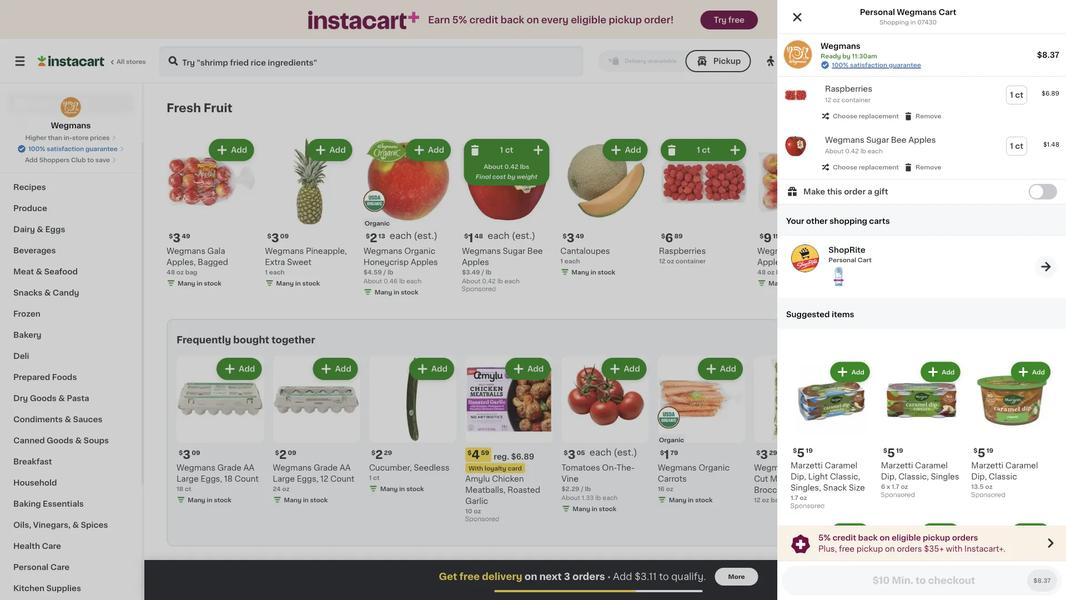 Task type: vqa. For each thing, say whether or not it's contained in the screenshot.


Task type: locate. For each thing, give the bounding box(es) containing it.
1 ct button down 2 button
[[1007, 86, 1027, 104]]

eggs, for 2
[[297, 475, 319, 483]]

sponsored badge image down florets
[[791, 503, 825, 510]]

(est.) inside the $ 5 82 each (est.)
[[908, 231, 932, 240]]

health care link
[[7, 536, 135, 557]]

apples, for 9
[[758, 258, 787, 266]]

in down the 'wegmans grade aa large eggs, 12 count 24 oz' at the left bottom of the page
[[303, 497, 309, 503]]

1 horizontal spatial 100% satisfaction guarantee
[[832, 62, 922, 68]]

1 dip, from the left
[[791, 473, 807, 481]]

shopping
[[830, 217, 868, 225]]

100% satisfaction guarantee inside 100% satisfaction guarantee button
[[28, 146, 118, 152]]

1 right remove raspberries icon at the top right of page
[[697, 146, 701, 154]]

0 vertical spatial 1 ct button
[[1007, 86, 1027, 104]]

honeycrisp down other
[[799, 247, 844, 255]]

each (est.) up on-
[[590, 448, 638, 457]]

farm
[[842, 57, 864, 65]]

19 for marzetti caramel dip, classic, singles
[[897, 448, 904, 454]]

oz inside the marzetti caramel dip, classic, singles 6 x 1.7 oz
[[902, 484, 909, 490]]

1 vertical spatial container
[[676, 258, 706, 264]]

29 inside $ 3 29
[[770, 449, 778, 456]]

earn
[[428, 15, 450, 25]]

wegmans organic honeycrisp apples $4.59 / lb about 0.46 lb each
[[364, 247, 438, 284]]

1 1 ct button from the top
[[1007, 86, 1027, 104]]

your
[[787, 217, 805, 225]]

2 horizontal spatial 48
[[758, 269, 766, 275]]

$ inside $ 4 59
[[468, 449, 472, 456]]

classic,
[[831, 473, 861, 481], [899, 473, 930, 481]]

cart down shoprite
[[858, 257, 872, 263]]

1 vertical spatial credit
[[833, 534, 857, 541]]

fresh left fruit
[[167, 102, 201, 114]]

choose replacement for wegmans
[[834, 164, 900, 170]]

choose replacement button for raspberries
[[821, 111, 900, 121]]

on
[[527, 15, 539, 25], [880, 534, 891, 541], [886, 545, 896, 553], [525, 572, 538, 582]]

foods
[[52, 373, 77, 381]]

to left the save
[[87, 157, 94, 163]]

go to cart element
[[1036, 256, 1058, 278]]

2 vertical spatial container
[[962, 486, 992, 492]]

0 horizontal spatial aa
[[244, 464, 255, 471]]

next
[[540, 572, 562, 582]]

2 vertical spatial pickup
[[857, 545, 884, 553]]

0 horizontal spatial sugar
[[503, 247, 526, 255]]

pickup
[[609, 15, 642, 25], [924, 534, 951, 541], [857, 545, 884, 553]]

main content containing fresh fruit
[[144, 83, 1067, 600]]

each right '1.33'
[[603, 494, 618, 501]]

2 classic, from the left
[[899, 473, 930, 481]]

organic for honeycrisp
[[405, 247, 436, 255]]

0.42 inside wegmans sugar bee apples $3.49 / lb about 0.42 lb each
[[483, 278, 496, 284]]

0 vertical spatial honeycrisp
[[799, 247, 844, 255]]

0 horizontal spatial cart
[[858, 257, 872, 263]]

choose replacement up a
[[834, 164, 900, 170]]

pickup for pickup at 100 farm view
[[783, 57, 812, 65]]

each (est.) right 13
[[390, 231, 438, 240]]

choose replacement button
[[821, 111, 900, 121], [821, 162, 900, 172]]

2 horizontal spatial dip,
[[972, 473, 988, 481]]

0 horizontal spatial pickup
[[714, 57, 741, 65]]

wegmans for wegmans italian- style boneless skinless chicken breast cutlets, raised without antibiotics
[[851, 464, 890, 471]]

2 remove from the top
[[916, 164, 942, 170]]

sponsored badge image for marzetti caramel dip, classic, singles
[[882, 492, 915, 499]]

view
[[866, 57, 886, 65], [928, 563, 947, 570]]

instacart logo image
[[38, 54, 104, 68]]

0 horizontal spatial free
[[460, 572, 480, 582]]

organic inside wegmans organic honeycrisp apples $4.59 / lb about 0.46 lb each
[[405, 247, 436, 255]]

1 down cantaloupes
[[561, 258, 563, 264]]

1 horizontal spatial cut
[[921, 247, 935, 255]]

(est.) up wegmans sugar bee apples $3.49 / lb about 0.42 lb each
[[512, 231, 536, 240]]

each (est.) for 3
[[590, 448, 638, 457]]

1 vertical spatial 18
[[177, 486, 184, 492]]

snacks & candy
[[13, 289, 79, 297]]

1 $ 5 19 from the left
[[793, 447, 813, 459]]

3 for wegmans gala apples, bagged
[[173, 232, 181, 244]]

1 eggs, from the left
[[201, 475, 222, 483]]

0 horizontal spatial bee
[[528, 247, 543, 255]]

product group containing wegmans sugar bee apples
[[778, 128, 1067, 179]]

1 vertical spatial free
[[840, 545, 855, 553]]

many down the 'wegmans grade aa large eggs, 12 count 24 oz' at the left bottom of the page
[[284, 497, 302, 503]]

& left "sauces"
[[65, 416, 71, 423]]

1 product group from the top
[[778, 77, 1067, 128]]

main content
[[144, 83, 1067, 600]]

2 product group from the top
[[778, 128, 1067, 179]]

in down '1.33'
[[592, 506, 598, 512]]

1 count from the left
[[235, 475, 259, 483]]

$1.48 each (estimated) element
[[462, 231, 552, 245]]

wegmans inside wegmans cleaned & cut microwaveable broccoli florets 12 oz bag
[[755, 464, 793, 471]]

5 inside wegmans organic spinach, baby 5 oz container many in stock
[[947, 486, 951, 492]]

choose for 12
[[834, 113, 858, 119]]

wegmans logo image
[[60, 97, 81, 118]]

1 vertical spatial choose
[[834, 164, 858, 170]]

2 apples, from the left
[[758, 258, 787, 266]]

2 grade from the left
[[314, 464, 338, 471]]

0 horizontal spatial each (est.)
[[390, 231, 438, 240]]

household link
[[7, 472, 135, 493]]

the-
[[617, 464, 635, 471]]

wegmans for wegmans
[[51, 122, 91, 129]]

care for personal care
[[50, 563, 70, 571]]

1 vertical spatial 100%
[[28, 146, 45, 152]]

wegmans for wegmans sugar bee apples $3.49 / lb about 0.42 lb each
[[462, 247, 501, 255]]

cart inside the personal wegmans cart shopping in 07430
[[939, 8, 957, 16]]

caramel for classic
[[1006, 462, 1039, 470]]

section inside main content
[[167, 319, 1045, 546]]

0 horizontal spatial 49
[[182, 233, 190, 239]]

0 vertical spatial 4
[[961, 232, 970, 244]]

$ 3 49
[[169, 232, 190, 244], [563, 232, 585, 244]]

1 horizontal spatial 6
[[882, 484, 886, 490]]

pickup button
[[686, 50, 751, 72]]

2 horizontal spatial container
[[962, 486, 992, 492]]

0 vertical spatial choose replacement
[[834, 113, 900, 119]]

& left soups on the left of page
[[75, 437, 82, 445]]

dip, inside marzetti caramel dip, light classic, singles, snack size 1.7 oz
[[791, 473, 807, 481]]

honeycrisp
[[799, 247, 844, 255], [364, 258, 409, 266]]

bagged inside wegmans gala apples, bagged 48 oz bag
[[198, 258, 228, 266]]

oz inside marzetti caramel dip, classic 13.5 oz
[[986, 484, 993, 490]]

1 vertical spatial raspberries
[[659, 247, 706, 255]]

many down cucumber,
[[380, 486, 398, 492]]

care for health care
[[42, 542, 61, 550]]

about right the wegmans sugar bee apples image
[[826, 148, 844, 154]]

stock inside wegmans organic spinach, baby 5 oz container many in stock
[[985, 497, 1002, 503]]

many down cantaloupes 1 each
[[572, 269, 590, 275]]

/ for on-
[[581, 486, 584, 492]]

by inside about 0.42 lbs final cost by weight
[[508, 174, 516, 180]]

1 horizontal spatial free
[[729, 16, 745, 24]]

free right plus,
[[840, 545, 855, 553]]

19 for marzetti caramel dip, classic
[[987, 448, 994, 454]]

cart up ready by 11:30am link
[[939, 8, 957, 16]]

replacement for raspberries
[[859, 113, 900, 119]]

1 $ 3 49 from the left
[[169, 232, 190, 244]]

2 caramel from the left
[[916, 462, 948, 470]]

2 aa from the left
[[340, 464, 351, 471]]

1 vertical spatial 5%
[[819, 534, 831, 541]]

0 horizontal spatial caramel
[[825, 462, 858, 470]]

1 marzetti from the left
[[791, 462, 823, 470]]

/ right $3.49
[[482, 269, 485, 275]]

remove up wegmans sugar bee apples button
[[916, 113, 942, 119]]

free right try
[[729, 16, 745, 24]]

bagged down "your"
[[789, 258, 820, 266]]

container down 89
[[676, 258, 706, 264]]

1 choose replacement from the top
[[834, 113, 900, 119]]

1 horizontal spatial raspberries 12 oz container
[[826, 85, 873, 103]]

0 vertical spatial $6.89
[[1042, 90, 1060, 96]]

product group containing 6
[[659, 137, 749, 265]]

1 29 from the left
[[770, 449, 778, 456]]

higher than in-store prices
[[25, 135, 110, 141]]

caramel inside the marzetti caramel dip, classic, singles 6 x 1.7 oz
[[916, 462, 948, 470]]

oz
[[834, 97, 841, 103], [667, 258, 675, 264], [177, 269, 184, 275], [768, 269, 775, 275], [902, 484, 909, 490], [986, 484, 993, 490], [282, 486, 290, 492], [667, 486, 674, 492], [953, 486, 960, 492], [800, 495, 808, 501], [763, 497, 770, 503], [474, 508, 481, 514]]

1 ct button left $1.48
[[1007, 137, 1027, 155]]

each (est.) inside $3.05 each (estimated) element
[[590, 448, 638, 457]]

remove button for apples
[[904, 162, 942, 172]]

credit right earn
[[470, 15, 499, 25]]

many for wegmans grade aa large eggs, 12 count
[[284, 497, 302, 503]]

1 replacement from the top
[[859, 113, 900, 119]]

bagged for 9
[[789, 258, 820, 266]]

1.33
[[582, 494, 594, 501]]

1 horizontal spatial count
[[331, 475, 355, 483]]

0 horizontal spatial personal
[[13, 563, 48, 571]]

2 $ 3 49 from the left
[[563, 232, 585, 244]]

many for wegmans honeycrisp apples, bagged
[[769, 280, 787, 286]]

to right the $3.11
[[660, 572, 669, 582]]

29
[[770, 449, 778, 456], [384, 449, 392, 456]]

0 vertical spatial 18
[[224, 475, 233, 483]]

section
[[167, 319, 1045, 546]]

3 up broccoli
[[761, 449, 769, 461]]

sweet
[[287, 258, 312, 266]]

49
[[182, 233, 190, 239], [576, 233, 585, 239]]

100% down higher at the top left of page
[[28, 146, 45, 152]]

store
[[72, 135, 89, 141]]

sponsored badge image for marzetti caramel dip, classic
[[972, 492, 1006, 499]]

sugar down $1.48 each (estimated) element
[[503, 247, 526, 255]]

9
[[764, 232, 772, 244], [857, 449, 865, 461]]

2 inside $2.13 each (estimated) 'element'
[[370, 232, 378, 244]]

personal for personal wegmans cart shopping in 07430
[[861, 8, 896, 16]]

count for 3
[[235, 475, 259, 483]]

goods for canned
[[47, 437, 73, 445]]

oz inside the 'wegmans grade aa large eggs, 12 count 24 oz'
[[282, 486, 290, 492]]

0 horizontal spatial grade
[[218, 464, 242, 471]]

caramel inside marzetti caramel dip, light classic, singles, snack size 1.7 oz
[[825, 462, 858, 470]]

48 inside wegmans gala apples, bagged 48 oz bag
[[167, 269, 175, 275]]

stock down wegmans organic carrots 16 oz
[[696, 497, 713, 503]]

many in stock down wegmans gala apples, bagged 48 oz bag
[[178, 280, 222, 286]]

club
[[71, 157, 86, 163]]

1 horizontal spatial grade
[[314, 464, 338, 471]]

11:30am left 2 button
[[960, 57, 995, 65]]

2 49 from the left
[[576, 233, 585, 239]]

1 vertical spatial view
[[928, 563, 947, 570]]

1 horizontal spatial raspberries
[[826, 85, 873, 93]]

0 vertical spatial free
[[729, 16, 745, 24]]

many for wegmans organic carrots
[[669, 497, 687, 503]]

replacement
[[859, 113, 900, 119], [859, 164, 900, 170]]

2 for $ 2 13
[[370, 232, 378, 244]]

bag for 3
[[185, 269, 197, 275]]

in down 0.46 on the left of page
[[394, 289, 400, 295]]

1 horizontal spatial 5%
[[819, 534, 831, 541]]

$3.11
[[635, 572, 657, 582]]

wegmans for wegmans pineapple, extra sweet 1 each
[[265, 247, 304, 255]]

1 vertical spatial chicken
[[885, 486, 917, 494]]

sponsored badge image down 13.5
[[972, 492, 1006, 499]]

about for honeycrisp
[[364, 278, 382, 284]]

earn 5% credit back on every eligible pickup order!
[[428, 15, 674, 25]]

on inside treatment tracker modal dialog
[[525, 572, 538, 582]]

09 for wegmans grade aa large eggs, 12 count
[[288, 449, 297, 456]]

2 large from the left
[[273, 475, 295, 483]]

$ inside $ 2 29
[[372, 449, 376, 456]]

orders for orders
[[953, 534, 979, 541]]

49 up wegmans gala apples, bagged 48 oz bag
[[182, 233, 190, 239]]

many in stock for wegmans grade aa large eggs, 12 count
[[284, 497, 328, 503]]

replacement for wegmans
[[859, 164, 900, 170]]

tomatoes
[[562, 464, 601, 471]]

each (est.) for 1
[[488, 231, 536, 240]]

in for wegmans grade aa large eggs, 18 count
[[207, 497, 213, 503]]

2 marzetti from the left
[[882, 462, 914, 470]]

grade inside the 'wegmans grade aa large eggs, 12 count 24 oz'
[[314, 464, 338, 471]]

1 ct down 2 button
[[1011, 91, 1024, 99]]

1 choose from the top
[[834, 113, 858, 119]]

0 vertical spatial guarantee
[[890, 62, 922, 68]]

11:30am inside wegmans ready by 11:30am
[[853, 53, 878, 59]]

orders left "$35+"
[[898, 545, 923, 553]]

wegmans inside wegmans pineapple, extra sweet 1 each
[[265, 247, 304, 255]]

09 for wegmans grade aa large eggs, 18 count
[[192, 449, 200, 456]]

section containing 3
[[167, 319, 1045, 546]]

stock down wegmans grade aa large eggs, 18 count 18 ct
[[214, 497, 232, 503]]

0 vertical spatial chicken
[[492, 475, 524, 483]]

fresh left "vegetables"
[[167, 561, 201, 572]]

marzetti for light
[[791, 462, 823, 470]]

1 grade from the left
[[218, 464, 242, 471]]

0 horizontal spatial view
[[866, 57, 886, 65]]

apples inside the wegmans sugar bee apples about 0.42 lb each
[[909, 136, 937, 144]]

0 vertical spatial 0.42
[[846, 148, 860, 154]]

caramel up the snack
[[825, 462, 858, 470]]

stock down cucumber, seedless 1 ct
[[407, 486, 424, 492]]

100% satisfaction guarantee up add shoppers club to save link
[[28, 146, 118, 152]]

09
[[280, 233, 289, 239], [971, 233, 979, 239], [192, 449, 200, 456], [288, 449, 297, 456]]

bagged inside wegmans honeycrisp apples, bagged 48 oz bag
[[789, 258, 820, 266]]

1 vertical spatial 100% satisfaction guarantee
[[28, 146, 118, 152]]

1 horizontal spatial 49
[[576, 233, 585, 239]]

wegmans inside the personal wegmans cart shopping in 07430
[[898, 8, 937, 16]]

1 classic, from the left
[[831, 473, 861, 481]]

stock for wegmans grade aa large eggs, 12 count
[[310, 497, 328, 503]]

wegmans honeycrisp apples, bagged 48 oz bag
[[758, 247, 844, 275]]

wegmans inside wegmans ready by 11:30am
[[821, 42, 861, 50]]

1 horizontal spatial each (est.)
[[488, 231, 536, 240]]

each down wegmans sugar bee apples button
[[868, 148, 883, 154]]

2 bagged from the left
[[789, 258, 820, 266]]

None search field
[[159, 46, 584, 77]]

3 marzetti from the left
[[972, 462, 1004, 470]]

29 inside $ 2 29
[[384, 449, 392, 456]]

each right 82
[[884, 231, 906, 240]]

$8.39 / lb
[[851, 497, 881, 503]]

& inside wegmans cleaned & cut microwaveable broccoli florets 12 oz bag
[[830, 464, 836, 471]]

2 remove button from the top
[[904, 162, 942, 172]]

3 up cantaloupes
[[567, 232, 575, 244]]

each down $1.48 each (estimated) element
[[505, 278, 520, 284]]

0 horizontal spatial 4
[[472, 449, 480, 461]]

goods for dry
[[30, 395, 57, 402]]

carrots
[[658, 475, 687, 483]]

1 remove button from the top
[[904, 111, 942, 121]]

3 up extra
[[272, 232, 279, 244]]

item carousel region containing fresh vegetables
[[167, 555, 1045, 600]]

2 choose replacement button from the top
[[821, 162, 900, 172]]

ready
[[821, 53, 842, 59], [918, 57, 945, 65]]

essentials
[[43, 500, 84, 508]]

free right 'get'
[[460, 572, 480, 582]]

breakfast link
[[7, 451, 135, 472]]

wegmans inside the wegmans fresh cut watermelon chunks
[[856, 247, 895, 255]]

2 item carousel region from the top
[[167, 555, 1045, 600]]

replacement down the wegmans sugar bee apples about 0.42 lb each
[[859, 164, 900, 170]]

large inside the 'wegmans grade aa large eggs, 12 count 24 oz'
[[273, 475, 295, 483]]

(est.) inside $3.05 each (estimated) element
[[614, 448, 638, 457]]

1 horizontal spatial 1.7
[[892, 484, 900, 490]]

each inside wegmans pineapple, extra sweet 1 each
[[269, 269, 285, 275]]

1 horizontal spatial chicken
[[885, 486, 917, 494]]

dairy
[[13, 226, 35, 233]]

2 choose replacement from the top
[[834, 164, 900, 170]]

organic inside wegmans organic spinach, baby 5 oz container many in stock
[[988, 464, 1019, 471]]

0 horizontal spatial $6.89
[[511, 452, 535, 460]]

wegmans for wegmans organic spinach, baby 5 oz container many in stock
[[947, 464, 986, 471]]

0 horizontal spatial credit
[[470, 15, 499, 25]]

many in stock down '1.33'
[[573, 506, 617, 512]]

3 dip, from the left
[[972, 473, 988, 481]]

1 horizontal spatial apples,
[[758, 258, 787, 266]]

apples, inside wegmans gala apples, bagged 48 oz bag
[[167, 258, 196, 266]]

2 horizontal spatial free
[[840, 545, 855, 553]]

0 horizontal spatial $ 5 19
[[793, 447, 813, 459]]

2 replacement from the top
[[859, 164, 900, 170]]

spices
[[81, 521, 108, 529]]

in inside the personal wegmans cart shopping in 07430
[[911, 19, 917, 25]]

marzetti inside the marzetti caramel dip, classic, singles 6 x 1.7 oz
[[882, 462, 914, 470]]

in for wegmans gala apples, bagged
[[197, 280, 203, 286]]

free inside treatment tracker modal dialog
[[460, 572, 480, 582]]

style
[[851, 475, 871, 483]]

sponsored badge image for wegmans italian- style boneless skinless chicken breast cutlets, raised without antibiotics
[[851, 527, 885, 534]]

$ 3 09
[[267, 232, 289, 244], [179, 449, 200, 461]]

19 inside $ 9 19
[[773, 233, 780, 239]]

2 1 ct button from the top
[[1007, 137, 1027, 155]]

shop
[[31, 99, 52, 107]]

marzetti inside marzetti caramel dip, classic 13.5 oz
[[972, 462, 1004, 470]]

1 horizontal spatial to
[[660, 572, 669, 582]]

by inside wegmans ready by 11:30am
[[843, 53, 851, 59]]

remove button for container
[[904, 111, 942, 121]]

0 horizontal spatial dip,
[[791, 473, 807, 481]]

6 inside the marzetti caramel dip, classic, singles 6 x 1.7 oz
[[882, 484, 886, 490]]

09 inside $ 2 09
[[288, 449, 297, 456]]

6 left x
[[882, 484, 886, 490]]

1 vertical spatial 0.42
[[505, 164, 519, 170]]

pickup up "$35+"
[[924, 534, 951, 541]]

container
[[842, 97, 871, 103], [676, 258, 706, 264], [962, 486, 992, 492]]

snack
[[824, 484, 848, 492]]

12 inside the 'wegmans grade aa large eggs, 12 count 24 oz'
[[321, 475, 329, 483]]

microwaveable
[[771, 475, 829, 483]]

organic for carrots
[[699, 464, 730, 471]]

0 vertical spatial goods
[[30, 395, 57, 402]]

order!
[[645, 15, 674, 25]]

1 horizontal spatial 100%
[[832, 62, 849, 68]]

personal inside the personal wegmans cart shopping in 07430
[[861, 8, 896, 16]]

1 vertical spatial guarantee
[[86, 146, 118, 152]]

bag
[[185, 269, 197, 275], [777, 269, 789, 275], [771, 497, 783, 503]]

wegmans inside wegmans organic honeycrisp apples $4.59 / lb about 0.46 lb each
[[364, 247, 403, 255]]

wegmans for wegmans organic honeycrisp apples $4.59 / lb about 0.46 lb each
[[364, 247, 403, 255]]

$ 5 19 for marzetti caramel dip, classic
[[974, 447, 994, 459]]

5 for marzetti caramel dip, classic
[[978, 447, 986, 459]]

$ 3 09 up extra
[[267, 232, 289, 244]]

remove wegmans sugar bee apples image
[[469, 143, 482, 157]]

2 $ 5 19 from the left
[[884, 447, 904, 459]]

aa inside the 'wegmans grade aa large eggs, 12 count 24 oz'
[[340, 464, 351, 471]]

1 vertical spatial item carousel region
[[167, 555, 1045, 600]]

2 vertical spatial fresh
[[167, 561, 201, 572]]

wegmans grade aa large eggs, 12 count 24 oz
[[273, 464, 355, 492]]

large for 2
[[273, 475, 295, 483]]

personal wegmans cart shopping in 07430
[[861, 8, 957, 25]]

1.7 down florets
[[791, 495, 799, 501]]

dip, inside the marzetti caramel dip, classic, singles 6 x 1.7 oz
[[882, 473, 897, 481]]

many in stock down without
[[862, 517, 906, 523]]

/ for sugar
[[482, 269, 485, 275]]

each inside the $ 5 82 each (est.)
[[884, 231, 906, 240]]

apples, inside wegmans honeycrisp apples, bagged 48 oz bag
[[758, 258, 787, 266]]

$ 5 82 each (est.)
[[859, 231, 932, 244]]

each down extra
[[269, 269, 285, 275]]

2 dip, from the left
[[882, 473, 897, 481]]

0 horizontal spatial classic,
[[831, 473, 861, 481]]

(est.) up the-
[[614, 448, 638, 457]]

0 vertical spatial 9
[[764, 232, 772, 244]]

light
[[809, 473, 829, 481]]

bag inside wegmans gala apples, bagged 48 oz bag
[[185, 269, 197, 275]]

lb up 0.46 on the left of page
[[388, 269, 394, 275]]

large
[[177, 475, 199, 483], [273, 475, 295, 483]]

pickup down without
[[857, 545, 884, 553]]

goods down prepared foods
[[30, 395, 57, 402]]

& left eggs
[[37, 226, 43, 233]]

100
[[825, 57, 840, 65]]

many in stock down wegmans honeycrisp apples, bagged 48 oz bag
[[769, 280, 813, 286]]

bee inside the wegmans sugar bee apples about 0.42 lb each
[[892, 136, 907, 144]]

caramel for light
[[825, 462, 858, 470]]

18
[[224, 475, 233, 483], [177, 486, 184, 492]]

ct
[[1016, 91, 1024, 99], [1016, 142, 1024, 150], [505, 146, 514, 154], [703, 146, 711, 154], [373, 474, 380, 481], [185, 486, 191, 492]]

wegmans inside wegmans organic spinach, baby 5 oz container many in stock
[[947, 464, 986, 471]]

1 vertical spatial orders
[[898, 545, 923, 553]]

0 horizontal spatial honeycrisp
[[364, 258, 409, 266]]

1 ct button
[[1007, 86, 1027, 104], [1007, 137, 1027, 155]]

2 29 from the left
[[384, 449, 392, 456]]

dip, up 13.5
[[972, 473, 988, 481]]

2 horizontal spatial apples
[[909, 136, 937, 144]]

1 horizontal spatial marzetti
[[882, 462, 914, 470]]

wegmans image
[[785, 41, 812, 68]]

$ 3 09 for wegmans grade aa large eggs, 18 count
[[179, 449, 200, 461]]

2 count from the left
[[331, 475, 355, 483]]

grade for 3
[[218, 464, 242, 471]]

2 horizontal spatial each (est.)
[[590, 448, 638, 457]]

0 horizontal spatial ready
[[821, 53, 842, 59]]

1 vertical spatial 4
[[472, 449, 480, 461]]

(est.) up wegmans organic honeycrisp apples $4.59 / lb about 0.46 lb each
[[414, 231, 438, 240]]

in
[[911, 19, 917, 25], [591, 269, 597, 275], [197, 280, 203, 286], [788, 280, 794, 286], [295, 280, 301, 286], [394, 289, 400, 295], [400, 486, 405, 492], [207, 497, 213, 503], [303, 497, 309, 503], [688, 497, 694, 503], [977, 497, 983, 503], [592, 506, 598, 512], [881, 517, 887, 523]]

1 item carousel region from the top
[[167, 97, 1045, 310]]

many down 0.46 on the left of page
[[375, 289, 392, 295]]

orders for qualify.
[[573, 572, 605, 582]]

sponsored badge image for amylu chicken meatballs, roasted garlic
[[466, 516, 499, 523]]

9 inside $9.65 per package (estimated) element
[[857, 449, 865, 461]]

2 vertical spatial free
[[460, 572, 480, 582]]

a
[[868, 188, 873, 196]]

0 horizontal spatial 6
[[666, 232, 674, 244]]

$ 3 09 inside item carousel "region"
[[267, 232, 289, 244]]

get free delivery on next 3 orders • add $3.11 to qualify.
[[439, 572, 707, 582]]

in inside wegmans organic spinach, baby 5 oz container many in stock
[[977, 497, 983, 503]]

0 horizontal spatial $ 3 09
[[179, 449, 200, 461]]

$ 3 49 for wegmans gala apples, bagged
[[169, 232, 190, 244]]

(est.) for 2
[[414, 231, 438, 240]]

announcement region
[[778, 526, 1067, 561]]

aa for 2
[[340, 464, 351, 471]]

breakfast
[[13, 458, 52, 466]]

cart inside "shoprite personal cart"
[[858, 257, 872, 263]]

view right farm
[[866, 57, 886, 65]]

0 horizontal spatial cut
[[755, 475, 769, 483]]

0 vertical spatial bee
[[892, 136, 907, 144]]

wegmans sugar bee apples image
[[785, 134, 808, 158]]

raspberries 12 oz container
[[826, 85, 873, 103], [659, 247, 706, 264]]

48 for 9
[[758, 269, 766, 275]]

2 for $ 2 29
[[376, 449, 383, 461]]

container down raspberries button
[[842, 97, 871, 103]]

3 up wegmans gala apples, bagged 48 oz bag
[[173, 232, 181, 244]]

many in stock down the 'wegmans grade aa large eggs, 12 count 24 oz' at the left bottom of the page
[[284, 497, 328, 503]]

tomatoes on-the- vine $2.29 / lb about 1.33 lb each
[[562, 464, 635, 501]]

3 $ 5 19 from the left
[[974, 447, 994, 459]]

back down without
[[859, 534, 878, 541]]

1 apples, from the left
[[167, 258, 196, 266]]

apples for wegmans sugar bee apples about 0.42 lb each
[[909, 136, 937, 144]]

many down wegmans honeycrisp apples, bagged 48 oz bag
[[769, 280, 787, 286]]

product group containing add
[[947, 356, 1035, 506]]

count inside wegmans grade aa large eggs, 18 count 18 ct
[[235, 475, 259, 483]]

1 aa from the left
[[244, 464, 255, 471]]

bee for wegmans sugar bee apples $3.49 / lb about 0.42 lb each
[[528, 247, 543, 255]]

add button
[[210, 140, 253, 160], [309, 140, 352, 160], [407, 140, 450, 160], [604, 140, 647, 160], [801, 140, 844, 160], [998, 140, 1041, 160], [218, 359, 261, 379], [314, 359, 357, 379], [411, 359, 453, 379], [507, 359, 550, 379], [603, 359, 646, 379], [699, 359, 742, 379], [796, 359, 839, 379], [892, 359, 935, 379], [988, 359, 1031, 379], [831, 362, 871, 382], [921, 362, 961, 382], [1012, 362, 1051, 382]]

2 eggs, from the left
[[297, 475, 319, 483]]

stock for cucumber, seedless
[[407, 486, 424, 492]]

0 horizontal spatial 100%
[[28, 146, 45, 152]]

cantaloupes 1 each
[[561, 247, 610, 264]]

4
[[961, 232, 970, 244], [472, 449, 480, 461]]

wegmans sugar bee apples button
[[826, 136, 937, 145]]

stock down wegmans pineapple, extra sweet 1 each in the top of the page
[[303, 280, 320, 286]]

service type group
[[599, 50, 751, 72]]

0 vertical spatial $ 3 09
[[267, 232, 289, 244]]

choose
[[834, 113, 858, 119], [834, 164, 858, 170]]

wegmans for wegmans grade aa large eggs, 18 count 18 ct
[[177, 464, 216, 471]]

many for cucumber, seedless
[[380, 486, 398, 492]]

0 vertical spatial fresh
[[167, 102, 201, 114]]

many down extra
[[276, 280, 294, 286]]

0 horizontal spatial 29
[[384, 449, 392, 456]]

cost
[[493, 174, 506, 180]]

honeycrisp up $4.59
[[364, 258, 409, 266]]

wegmans for wegmans organic carrots 16 oz
[[658, 464, 697, 471]]

eligible right every
[[571, 15, 607, 25]]

1 vertical spatial cut
[[755, 475, 769, 483]]

1 horizontal spatial $ 3 09
[[267, 232, 289, 244]]

all stores link
[[38, 46, 147, 77]]

stock down wegmans gala apples, bagged 48 oz bag
[[204, 280, 222, 286]]

sponsored badge image
[[462, 286, 496, 292], [882, 492, 915, 499], [972, 492, 1006, 499], [791, 503, 825, 510], [466, 516, 499, 523], [851, 527, 885, 534]]

stock down wegmans honeycrisp apples, bagged 48 oz bag
[[795, 280, 813, 286]]

replacement up wegmans sugar bee apples button
[[859, 113, 900, 119]]

x
[[887, 484, 891, 490]]

eggs, inside wegmans grade aa large eggs, 18 count 18 ct
[[201, 475, 222, 483]]

1 choose replacement button from the top
[[821, 111, 900, 121]]

/pkg (est.)
[[879, 448, 925, 457]]

29 up microwaveable
[[770, 449, 778, 456]]

3 right next
[[564, 572, 571, 582]]

2 horizontal spatial personal
[[861, 8, 896, 16]]

1 horizontal spatial caramel
[[916, 462, 948, 470]]

0 vertical spatial container
[[842, 97, 871, 103]]

many in stock down cucumber, seedless 1 ct
[[380, 486, 424, 492]]

about inside wegmans sugar bee apples $3.49 / lb about 0.42 lb each
[[462, 278, 481, 284]]

product group
[[167, 137, 256, 290], [265, 137, 355, 290], [364, 137, 453, 299], [462, 137, 552, 295], [561, 137, 650, 279], [659, 137, 749, 265], [758, 137, 848, 290], [856, 137, 946, 299], [955, 137, 1045, 279], [177, 356, 264, 506], [273, 356, 360, 506], [369, 356, 457, 495], [466, 356, 553, 525], [562, 356, 649, 515], [658, 356, 746, 506], [755, 356, 842, 504], [851, 356, 938, 536], [947, 356, 1035, 506], [791, 360, 873, 512], [882, 360, 963, 501], [972, 360, 1054, 501], [791, 521, 873, 600], [882, 521, 963, 600], [972, 521, 1054, 600]]

wegmans inside wegmans gala apples, bagged 48 oz bag
[[167, 247, 206, 255]]

lb right $3.49
[[486, 269, 492, 275]]

product group
[[778, 77, 1067, 128], [778, 128, 1067, 179]]

sauces
[[73, 416, 103, 423]]

stores
[[126, 59, 146, 65]]

prepared foods link
[[7, 367, 135, 388]]

0 vertical spatial cart
[[939, 8, 957, 16]]

organic
[[365, 220, 390, 226], [405, 247, 436, 255], [659, 437, 685, 443], [699, 464, 730, 471], [988, 464, 1019, 471]]

1 caramel from the left
[[825, 462, 858, 470]]

free for try
[[729, 16, 745, 24]]

1 remove from the top
[[916, 113, 942, 119]]

1 horizontal spatial pickup
[[857, 545, 884, 553]]

each (est.)
[[488, 231, 536, 240], [390, 231, 438, 240], [590, 448, 638, 457]]

3 for wegmans grade aa large eggs, 18 count
[[183, 449, 191, 461]]

1 vertical spatial fresh
[[897, 247, 919, 255]]

dry goods & pasta link
[[7, 388, 135, 409]]

3 caramel from the left
[[1006, 462, 1039, 470]]

1 bagged from the left
[[198, 258, 228, 266]]

in for cucumber, seedless
[[400, 486, 405, 492]]

(est.) for 1
[[512, 231, 536, 240]]

4 inside item carousel "region"
[[961, 232, 970, 244]]

eggs, inside the 'wegmans grade aa large eggs, 12 count 24 oz'
[[297, 475, 319, 483]]

1 horizontal spatial sugar
[[867, 136, 890, 144]]

more
[[949, 563, 970, 570]]

(est.) inside $1.48 each (estimated) element
[[512, 231, 536, 240]]

1 horizontal spatial honeycrisp
[[799, 247, 844, 255]]

1 vertical spatial raspberries 12 oz container
[[659, 247, 706, 264]]

apples inside wegmans sugar bee apples $3.49 / lb about 0.42 lb each
[[462, 258, 489, 266]]

1 49 from the left
[[182, 233, 190, 239]]

about up cost at the left top of the page
[[484, 164, 503, 170]]

care down vinegars,
[[42, 542, 61, 550]]

1 horizontal spatial $6.89
[[1042, 90, 1060, 96]]

caramel up singles
[[916, 462, 948, 470]]

wegmans inside wegmans sugar bee apples $3.49 / lb about 0.42 lb each
[[462, 247, 501, 255]]

reg.
[[494, 452, 510, 460]]

1 up $3.49
[[469, 232, 474, 244]]

save
[[95, 157, 110, 163]]

48 inside wegmans honeycrisp apples, bagged 48 oz bag
[[758, 269, 766, 275]]

1 large from the left
[[177, 475, 199, 483]]

2 choose from the top
[[834, 164, 858, 170]]

item carousel region
[[167, 97, 1045, 310], [167, 555, 1045, 600]]

many in stock for cucumber, seedless
[[380, 486, 424, 492]]

apples for wegmans organic honeycrisp apples $4.59 / lb about 0.46 lb each
[[411, 258, 438, 266]]

1 vertical spatial personal
[[829, 257, 857, 263]]

get
[[439, 572, 458, 582]]

lb down wegmans sugar bee apples button
[[861, 148, 867, 154]]

stock for wegmans organic carrots
[[696, 497, 713, 503]]

ready inside wegmans ready by 11:30am
[[821, 53, 842, 59]]

3 up wegmans grade aa large eggs, 18 count 18 ct
[[183, 449, 191, 461]]



Task type: describe. For each thing, give the bounding box(es) containing it.
many down '1.33'
[[573, 506, 591, 512]]

$6.89 inside section
[[511, 452, 535, 460]]

wegmans for wegmans ready by 11:30am
[[821, 42, 861, 50]]

condiments & sauces link
[[7, 409, 135, 430]]

than
[[48, 135, 62, 141]]

beverages
[[13, 247, 56, 254]]

prepared
[[13, 373, 50, 381]]

oz inside amylu chicken meatballs, roasted garlic 10 oz
[[474, 508, 481, 514]]

secret invisible solid powder fresh antiperspirant/deodorant image
[[829, 267, 849, 287]]

many in stock for wegmans gala apples, bagged
[[178, 280, 222, 286]]

3 for wegmans cleaned & cut microwaveable broccoli florets
[[761, 449, 769, 461]]

cart for wegmans
[[939, 8, 957, 16]]

breast
[[851, 497, 876, 505]]

fruit
[[204, 102, 233, 114]]

chicken inside "wegmans italian- style boneless skinless chicken breast cutlets, raised without antibiotics"
[[885, 486, 917, 494]]

5% credit back on eligible pickup orders plus, free pickup on orders $35+ with instacart+.
[[819, 534, 1006, 553]]

guarantee inside button
[[86, 146, 118, 152]]

wegmans for wegmans sugar bee apples about 0.42 lb each
[[826, 136, 865, 144]]

container inside item carousel "region"
[[676, 258, 706, 264]]

pickup for pickup
[[714, 57, 741, 65]]

more
[[729, 574, 746, 580]]

$3.05 each (estimated) element
[[562, 447, 649, 462]]

about for bee
[[462, 278, 481, 284]]

0.42 inside the wegmans sugar bee apples about 0.42 lb each
[[846, 148, 860, 154]]

5 inside the $ 5 82 each (est.)
[[863, 232, 871, 244]]

$ inside $ 1 48
[[465, 233, 469, 239]]

fresh inside the wegmans fresh cut watermelon chunks
[[897, 247, 919, 255]]

4 for $ 4 59
[[472, 449, 480, 461]]

$3.49
[[462, 269, 480, 275]]

about inside about 0.42 lbs final cost by weight
[[484, 164, 503, 170]]

raspberries image
[[785, 83, 808, 107]]

baking
[[13, 500, 41, 508]]

kitchen supplies
[[13, 585, 81, 592]]

skinless
[[851, 486, 883, 494]]

caramel for classic,
[[916, 462, 948, 470]]

0 vertical spatial 100%
[[832, 62, 849, 68]]

/ down skinless
[[871, 497, 873, 503]]

1.7 inside the marzetti caramel dip, classic, singles 6 x 1.7 oz
[[892, 484, 900, 490]]

48 inside $ 1 48
[[475, 233, 484, 239]]

2 horizontal spatial by
[[947, 57, 958, 65]]

1 horizontal spatial guarantee
[[890, 62, 922, 68]]

$35+
[[925, 545, 945, 553]]

higher than in-store prices link
[[25, 133, 116, 142]]

condiments & sauces
[[13, 416, 103, 423]]

count for 2
[[331, 475, 355, 483]]

dip, for 6
[[882, 473, 897, 481]]

0 horizontal spatial pickup
[[609, 15, 642, 25]]

stock for wegmans honeycrisp apples, bagged
[[795, 280, 813, 286]]

lb up '1.33'
[[585, 486, 591, 492]]

wegmans for wegmans honeycrisp apples, bagged 48 oz bag
[[758, 247, 797, 255]]

canned
[[13, 437, 45, 445]]

12 inside wegmans cleaned & cut microwaveable broccoli florets 12 oz bag
[[755, 497, 761, 503]]

0 vertical spatial credit
[[470, 15, 499, 25]]

$ inside $ 3 29
[[757, 449, 761, 456]]

container inside wegmans organic spinach, baby 5 oz container many in stock
[[962, 486, 992, 492]]

cantaloupes
[[561, 247, 610, 255]]

raspberries 12 oz container inside product group
[[659, 247, 706, 264]]

fresh fruit
[[167, 102, 233, 114]]

pickup at 100 farm view button
[[765, 46, 886, 77]]

2 inside 2 button
[[1037, 57, 1041, 65]]

with
[[469, 465, 484, 471]]

about 0.42 lbs final cost by weight
[[476, 164, 538, 180]]

frequently
[[177, 335, 231, 345]]

/ for organic
[[384, 269, 386, 275]]

sponsored badge image for wegmans sugar bee apples
[[462, 286, 496, 292]]

stock for wegmans pineapple, extra sweet
[[303, 280, 320, 286]]

marzetti for classic,
[[882, 462, 914, 470]]

fresh for fresh vegetables
[[167, 561, 201, 572]]

in for wegmans grade aa large eggs, 12 count
[[303, 497, 309, 503]]

0 horizontal spatial 5%
[[453, 15, 467, 25]]

without
[[851, 508, 880, 516]]

seafood
[[44, 268, 78, 276]]

ct inside cucumber, seedless 1 ct
[[373, 474, 380, 481]]

increment quantity of raspberries image
[[729, 143, 742, 157]]

wegmans gala apples, bagged 48 oz bag
[[167, 247, 228, 275]]

add inside treatment tracker modal dialog
[[613, 572, 633, 582]]

0.42 inside about 0.42 lbs final cost by weight
[[505, 164, 519, 170]]

choose replacement for raspberries
[[834, 113, 900, 119]]

go to cart image
[[1040, 260, 1054, 274]]

oz inside marzetti caramel dip, light classic, singles, snack size 1.7 oz
[[800, 495, 808, 501]]

19 for marzetti caramel dip, light classic, singles, snack size
[[806, 448, 813, 454]]

1 left 79
[[665, 449, 670, 461]]

satisfaction inside button
[[47, 146, 84, 152]]

add shoppers club to save
[[25, 157, 110, 163]]

eligible inside 5% credit back on eligible pickup orders plus, free pickup on orders $35+ with instacart+.
[[892, 534, 922, 541]]

$ 2 29
[[372, 449, 392, 461]]

12 inside item carousel "region"
[[659, 258, 666, 264]]

0 vertical spatial 100% satisfaction guarantee
[[832, 62, 922, 68]]

marzetti caramel dip, classic, singles 6 x 1.7 oz
[[882, 462, 960, 490]]

1 horizontal spatial ready
[[918, 57, 945, 65]]

large for 3
[[177, 475, 199, 483]]

many in stock down 0.46 on the left of page
[[375, 289, 419, 295]]

chicken inside amylu chicken meatballs, roasted garlic 10 oz
[[492, 475, 524, 483]]

shopping
[[880, 19, 910, 25]]

raspberries 12 oz container inside product group
[[826, 85, 873, 103]]

each right $ 1 48
[[488, 231, 510, 240]]

in for wegmans honeycrisp apples, bagged
[[788, 280, 794, 286]]

view inside item carousel "region"
[[928, 563, 947, 570]]

lb down $1.48 each (estimated) element
[[498, 278, 503, 284]]

back inside 5% credit back on eligible pickup orders plus, free pickup on orders $35+ with instacart+.
[[859, 534, 878, 541]]

$ inside $ 9 19
[[760, 233, 764, 239]]

wegmans for wegmans fresh cut watermelon chunks
[[856, 247, 895, 255]]

classic, inside the marzetti caramel dip, classic, singles 6 x 1.7 oz
[[899, 473, 930, 481]]

each inside 'tomatoes on-the- vine $2.29 / lb about 1.33 lb each'
[[603, 494, 618, 501]]

6 inside item carousel "region"
[[666, 232, 674, 244]]

& left spices
[[72, 521, 79, 529]]

each inside cantaloupes 1 each
[[565, 258, 580, 264]]

05
[[577, 449, 585, 456]]

honeycrisp inside wegmans organic honeycrisp apples $4.59 / lb about 0.46 lb each
[[364, 258, 409, 266]]

remove for container
[[916, 113, 942, 119]]

$ inside $ 6 89
[[662, 233, 666, 239]]

lists
[[31, 144, 50, 152]]

many inside wegmans organic spinach, baby 5 oz container many in stock
[[958, 497, 976, 503]]

increment quantity of wegmans sugar bee apples image
[[532, 143, 545, 157]]

more button
[[715, 568, 759, 586]]

100% inside button
[[28, 146, 45, 152]]

lists link
[[7, 137, 135, 159]]

$ 5 19 for marzetti caramel dip, classic, singles
[[884, 447, 904, 459]]

marzetti for classic
[[972, 462, 1004, 470]]

free inside 5% credit back on eligible pickup orders plus, free pickup on orders $35+ with instacart+.
[[840, 545, 855, 553]]

many for wegmans italian- style boneless skinless chicken breast cutlets, raised without antibiotics
[[862, 517, 880, 523]]

29 for 3
[[770, 449, 778, 456]]

0 vertical spatial eligible
[[571, 15, 607, 25]]

raspberries inside product group
[[659, 247, 706, 255]]

49 for wegmans
[[182, 233, 190, 239]]

organic for spinach,
[[988, 464, 1019, 471]]

other
[[807, 217, 828, 225]]

1 inside $1.48 each (estimated) element
[[469, 232, 474, 244]]

marzetti caramel dip, classic 13.5 oz
[[972, 462, 1039, 490]]

1.7 inside marzetti caramel dip, light classic, singles, snack size 1.7 oz
[[791, 495, 799, 501]]

roasted
[[508, 486, 541, 494]]

$ inside $ 2 13
[[366, 233, 370, 239]]

cucumber, seedless 1 ct
[[369, 464, 450, 481]]

size
[[849, 484, 866, 492]]

0 horizontal spatial back
[[501, 15, 525, 25]]

italian-
[[892, 464, 919, 471]]

all stores
[[117, 59, 146, 65]]

about inside the wegmans sugar bee apples about 0.42 lb each
[[826, 148, 844, 154]]

wegmans ready by 11:30am
[[821, 42, 878, 59]]

each inside wegmans organic honeycrisp apples $4.59 / lb about 0.46 lb each
[[407, 278, 422, 284]]

& right meat
[[36, 268, 42, 276]]

item carousel region containing fresh fruit
[[167, 97, 1045, 310]]

make
[[804, 188, 826, 196]]

0 vertical spatial satisfaction
[[851, 62, 888, 68]]

meat & seafood link
[[7, 261, 135, 282]]

5 for marzetti caramel dip, classic, singles
[[888, 447, 896, 459]]

1 vertical spatial pickup
[[924, 534, 951, 541]]

with loyalty card
[[469, 465, 522, 471]]

chunks
[[906, 258, 935, 266]]

9 inside item carousel "region"
[[764, 232, 772, 244]]

pickup at 100 farm view
[[783, 57, 886, 65]]

29 for 2
[[384, 449, 392, 456]]

$ inside $ 2 09
[[275, 449, 279, 456]]

recipes
[[13, 183, 46, 191]]

personal care
[[13, 563, 70, 571]]

0 vertical spatial view
[[866, 57, 886, 65]]

1 left $1.48
[[1011, 142, 1014, 150]]

$ inside '$ 1 79'
[[661, 449, 665, 456]]

0 vertical spatial to
[[87, 157, 94, 163]]

prices
[[90, 135, 110, 141]]

12 inside product group
[[826, 97, 832, 103]]

weight
[[517, 174, 538, 180]]

$9.65 per package (estimated) element
[[851, 447, 938, 462]]

gala
[[208, 247, 225, 255]]

$2.13 each (estimated) element
[[364, 231, 453, 245]]

bag inside wegmans cleaned & cut microwaveable broccoli florets 12 oz bag
[[771, 497, 783, 503]]

lb inside the wegmans sugar bee apples about 0.42 lb each
[[861, 148, 867, 154]]

3 inside treatment tracker modal dialog
[[564, 572, 571, 582]]

oz inside wegmans cleaned & cut microwaveable broccoli florets 12 oz bag
[[763, 497, 770, 503]]

lb down skinless
[[875, 497, 881, 503]]

oz inside wegmans gala apples, bagged 48 oz bag
[[177, 269, 184, 275]]

honeycrisp inside wegmans honeycrisp apples, bagged 48 oz bag
[[799, 247, 844, 255]]

$6.89 inside product group
[[1042, 90, 1060, 96]]

each up on-
[[590, 448, 612, 457]]

1 ct left $1.48
[[1011, 142, 1024, 150]]

1 ct button for raspberries
[[1007, 86, 1027, 104]]

1 ct up about 0.42 lbs final cost by weight on the top
[[500, 146, 514, 154]]

in for wegmans pineapple, extra sweet
[[295, 280, 301, 286]]

stock down wegmans organic honeycrisp apples $4.59 / lb about 0.46 lb each
[[401, 289, 419, 295]]

many for cantaloupes
[[572, 269, 590, 275]]

at
[[814, 57, 823, 65]]

1 ct inside product group
[[697, 146, 711, 154]]

1 horizontal spatial 18
[[224, 475, 233, 483]]

wegmans for wegmans cleaned & cut microwaveable broccoli florets 12 oz bag
[[755, 464, 793, 471]]

buy it again
[[31, 122, 78, 129]]

buy
[[31, 122, 47, 129]]

bag for 9
[[777, 269, 789, 275]]

boneless
[[873, 475, 909, 483]]

raspberries inside product group
[[826, 85, 873, 93]]

with loyalty card price $4.59. original price $6.89. element
[[466, 447, 553, 462]]

express icon image
[[308, 11, 419, 29]]

$ 1 79
[[661, 449, 679, 461]]

on-
[[603, 464, 617, 471]]

treatment tracker modal dialog
[[144, 560, 1067, 600]]

1 horizontal spatial orders
[[898, 545, 923, 553]]

ready by 11:30am link
[[900, 54, 995, 68]]

stock for cantaloupes
[[598, 269, 616, 275]]

each inside the wegmans sugar bee apples about 0.42 lb each
[[868, 148, 883, 154]]

supplies
[[46, 585, 81, 592]]

produce link
[[7, 198, 135, 219]]

shoprite
[[829, 246, 866, 254]]

lb right '1.33'
[[596, 494, 601, 501]]

5 for marzetti caramel dip, light classic, singles, snack size
[[798, 447, 805, 459]]

& left pasta on the bottom left of the page
[[58, 395, 65, 402]]

garlic
[[466, 497, 489, 505]]

1 inside cantaloupes 1 each
[[561, 258, 563, 264]]

$ 5 19 for marzetti caramel dip, light classic, singles, snack size
[[793, 447, 813, 459]]

oz inside wegmans honeycrisp apples, bagged 48 oz bag
[[768, 269, 775, 275]]

many in stock for wegmans pineapple, extra sweet
[[276, 280, 320, 286]]

$4.59
[[364, 269, 382, 275]]

baby
[[983, 475, 1003, 483]]

try
[[714, 16, 727, 24]]

10
[[466, 508, 473, 514]]

wegmans link
[[51, 97, 91, 131]]

credit inside 5% credit back on eligible pickup orders plus, free pickup on orders $35+ with instacart+.
[[833, 534, 857, 541]]

3 left 05
[[568, 449, 576, 461]]

gift
[[875, 188, 889, 196]]

apples for wegmans sugar bee apples $3.49 / lb about 0.42 lb each
[[462, 258, 489, 266]]

vine
[[562, 475, 579, 483]]

to inside treatment tracker modal dialog
[[660, 572, 669, 582]]

frozen link
[[7, 303, 135, 325]]

add shoppers club to save link
[[25, 156, 117, 164]]

product group containing raspberries
[[778, 77, 1067, 128]]

cut inside the wegmans fresh cut watermelon chunks
[[921, 247, 935, 255]]

$ inside the $ 5 82 each (est.)
[[859, 233, 863, 239]]

lbs
[[520, 164, 530, 170]]

wegmans for wegmans grade aa large eggs, 12 count 24 oz
[[273, 464, 312, 471]]

beverages link
[[7, 240, 135, 261]]

11:30am inside ready by 11:30am link
[[960, 57, 995, 65]]

dip, for singles,
[[791, 473, 807, 481]]

sponsored badge image for marzetti caramel dip, light classic, singles, snack size
[[791, 503, 825, 510]]

many in stock for wegmans grade aa large eggs, 18 count
[[188, 497, 232, 503]]

oz inside wegmans organic carrots 16 oz
[[667, 486, 674, 492]]

stock for wegmans grade aa large eggs, 18 count
[[214, 497, 232, 503]]

$ 3 05
[[564, 449, 585, 461]]

1 inside wegmans pineapple, extra sweet 1 each
[[265, 269, 268, 275]]

free for get
[[460, 572, 480, 582]]

1 up about 0.42 lbs final cost by weight on the top
[[500, 146, 504, 154]]

1 inside cucumber, seedless 1 ct
[[369, 474, 372, 481]]

stock for wegmans gala apples, bagged
[[204, 280, 222, 286]]

stock for wegmans italian- style boneless skinless chicken breast cutlets, raised without antibiotics
[[888, 517, 906, 523]]

$5.82 each (estimated) element
[[856, 231, 946, 245]]

1 down 2 button
[[1011, 91, 1014, 99]]

(est.) inside $9.65 per package (estimated) element
[[901, 448, 925, 457]]

5% inside 5% credit back on eligible pickup orders plus, free pickup on orders $35+ with instacart+.
[[819, 534, 831, 541]]

many for wegmans grade aa large eggs, 18 count
[[188, 497, 205, 503]]

many in stock for wegmans organic carrots
[[669, 497, 713, 503]]

19 for wegmans honeycrisp apples, bagged
[[773, 233, 780, 239]]

aa for 3
[[244, 464, 255, 471]]

$2.29
[[562, 486, 580, 492]]

remove raspberries image
[[666, 143, 679, 157]]

eggs, for 3
[[201, 475, 222, 483]]

each (est.) for 2
[[390, 231, 438, 240]]

in for cantaloupes
[[591, 269, 597, 275]]

16
[[658, 486, 665, 492]]

many in stock for wegmans italian- style boneless skinless chicken breast cutlets, raised without antibiotics
[[862, 517, 906, 523]]

& left candy
[[44, 289, 51, 297]]

each inside wegmans sugar bee apples $3.49 / lb about 0.42 lb each
[[505, 278, 520, 284]]

with
[[947, 545, 963, 553]]

personal for personal care
[[13, 563, 48, 571]]

stock down 'tomatoes on-the- vine $2.29 / lb about 1.33 lb each'
[[599, 506, 617, 512]]

24
[[273, 486, 281, 492]]

wegmans organic carrots 16 oz
[[658, 464, 730, 492]]

bagged for 3
[[198, 258, 228, 266]]

final
[[476, 174, 491, 180]]

oz inside wegmans organic spinach, baby 5 oz container many in stock
[[953, 486, 960, 492]]

$ inside the $ 3 05
[[564, 449, 568, 456]]

fresh for fresh fruit
[[167, 102, 201, 114]]

items
[[832, 311, 855, 318]]

prepared foods
[[13, 373, 77, 381]]

each inside 'element'
[[390, 231, 412, 240]]

ready by 11:30am
[[918, 57, 995, 65]]

many for wegmans gala apples, bagged
[[178, 280, 195, 286]]

sugar for wegmans sugar bee apples $3.49 / lb about 0.42 lb each
[[503, 247, 526, 255]]

cut inside wegmans cleaned & cut microwaveable broccoli florets 12 oz bag
[[755, 475, 769, 483]]

grade for 2
[[314, 464, 338, 471]]

09 inside $ 4 09
[[971, 233, 979, 239]]

deli
[[13, 352, 29, 360]]

personal inside "shoprite personal cart"
[[829, 257, 857, 263]]

lb right 0.46 on the left of page
[[399, 278, 405, 284]]

$ inside $ 4 09
[[957, 233, 961, 239]]

3 for cantaloupes
[[567, 232, 575, 244]]



